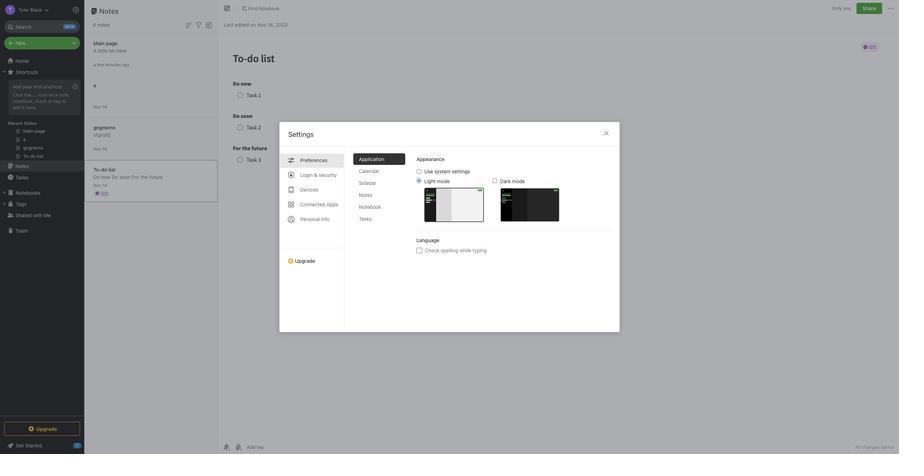 Task type: vqa. For each thing, say whether or not it's contained in the screenshot.
Expand note ICON
yes



Task type: describe. For each thing, give the bounding box(es) containing it.
stack
[[35, 98, 47, 104]]

list
[[109, 167, 115, 173]]

nov up 0/3
[[93, 183, 101, 188]]

home link
[[0, 55, 84, 66]]

soon
[[120, 174, 131, 180]]

Search text field
[[9, 20, 75, 33]]

notes right recent
[[24, 121, 37, 126]]

login
[[300, 172, 313, 178]]

typing
[[473, 248, 487, 254]]

nov inside note window element
[[257, 22, 266, 28]]

bit
[[109, 48, 115, 54]]

little
[[98, 48, 108, 54]]

a few minutes ago
[[93, 62, 130, 67]]

you
[[844, 5, 852, 11]]

share
[[863, 5, 877, 11]]

expand note image
[[223, 4, 232, 13]]

few
[[97, 62, 104, 67]]

your
[[23, 84, 32, 90]]

only you
[[833, 5, 852, 11]]

notebooks
[[16, 190, 40, 196]]

share button
[[857, 3, 883, 14]]

mode for dark mode
[[512, 179, 525, 185]]

the inside to-do list do now do soon for the future
[[141, 174, 148, 180]]

calendar tab
[[354, 166, 406, 177]]

tab list for application
[[280, 147, 345, 332]]

14,
[[268, 22, 274, 28]]

nov down sfgnsfd
[[93, 146, 101, 152]]

tasks inside button
[[15, 174, 28, 180]]

expand tags image
[[2, 201, 7, 207]]

icon
[[38, 92, 47, 98]]

1 vertical spatial upgrade button
[[4, 422, 80, 436]]

icon on a note, notebook, stack or tag to add it here.
[[13, 92, 70, 110]]

3 nov 14 from the top
[[93, 183, 107, 188]]

gngnsrns sfgnsfd
[[93, 125, 115, 138]]

shortcuts button
[[0, 66, 84, 78]]

personal info
[[300, 216, 330, 222]]

shortcuts
[[16, 69, 38, 75]]

all changes saved
[[856, 445, 894, 451]]

first
[[248, 5, 258, 11]]

first notebook
[[248, 5, 280, 11]]

here.
[[26, 105, 37, 110]]

2023
[[276, 22, 288, 28]]

notes inside notes link
[[15, 163, 29, 169]]

first
[[33, 84, 42, 90]]

upgrade for upgrade popup button to the bottom
[[36, 426, 57, 432]]

sidebar
[[359, 180, 377, 186]]

to-
[[93, 167, 101, 173]]

0 vertical spatial the
[[24, 92, 31, 98]]

group inside tree
[[0, 78, 84, 163]]

settings image
[[72, 6, 80, 14]]

first notebook button
[[240, 4, 282, 13]]

tasks tab
[[354, 213, 406, 225]]

Note Editor text field
[[218, 34, 900, 440]]

4
[[93, 22, 96, 28]]

notebooks link
[[0, 187, 84, 199]]

0/3
[[101, 191, 108, 196]]

last edited on nov 14, 2023
[[224, 22, 288, 28]]

tags button
[[0, 199, 84, 210]]

notebook,
[[13, 98, 34, 104]]

here
[[116, 48, 126, 54]]

calendar
[[359, 168, 380, 174]]

mode for light mode
[[437, 179, 450, 185]]

3 14 from the top
[[102, 183, 107, 188]]

notebook tab
[[354, 201, 406, 213]]

Check spelling while typing checkbox
[[417, 248, 422, 254]]

last
[[224, 22, 234, 28]]

nov 14 for e
[[93, 104, 107, 109]]

shared with me link
[[0, 210, 84, 221]]

changes
[[862, 445, 880, 451]]

dark mode
[[500, 179, 525, 185]]

sidebar tab
[[354, 177, 406, 189]]

notes inside notes tab
[[359, 192, 373, 198]]

with
[[33, 212, 42, 218]]

shared
[[15, 212, 32, 218]]

future
[[149, 174, 163, 180]]

notes inside note list element
[[99, 7, 119, 15]]

or
[[48, 98, 52, 104]]

all
[[856, 445, 861, 451]]

page
[[106, 40, 118, 46]]

main
[[93, 40, 105, 46]]

upgrade for upgrade popup button in the tab list
[[295, 258, 315, 264]]

add tag image
[[234, 444, 243, 452]]

sfgnsfd
[[93, 132, 110, 138]]

saved
[[882, 445, 894, 451]]

add
[[13, 105, 21, 110]]

tasks button
[[0, 172, 84, 183]]

gngnsrns
[[93, 125, 115, 131]]

spelling
[[441, 248, 459, 254]]

settings
[[289, 130, 314, 138]]

use system settings
[[425, 169, 470, 175]]

shared with me
[[15, 212, 51, 218]]

14 for e
[[102, 104, 107, 109]]

check spelling while typing
[[425, 248, 487, 254]]

settings
[[452, 169, 470, 175]]



Task type: locate. For each thing, give the bounding box(es) containing it.
dark
[[500, 179, 511, 185]]

for
[[132, 174, 139, 180]]

1 14 from the top
[[102, 104, 107, 109]]

1 vertical spatial 14
[[102, 146, 107, 152]]

1 vertical spatial on
[[49, 92, 54, 98]]

Light mode radio
[[417, 179, 422, 183]]

expand notebooks image
[[2, 190, 7, 196]]

on inside note window element
[[250, 22, 256, 28]]

trash link
[[0, 225, 84, 237]]

tab list for appearance
[[354, 154, 411, 332]]

nov 14
[[93, 104, 107, 109], [93, 146, 107, 152], [93, 183, 107, 188]]

0 horizontal spatial upgrade button
[[4, 422, 80, 436]]

minutes
[[105, 62, 121, 67]]

0 horizontal spatial notebook
[[259, 5, 280, 11]]

nov 14 up gngnsrns
[[93, 104, 107, 109]]

the left ...
[[24, 92, 31, 98]]

2 vertical spatial nov 14
[[93, 183, 107, 188]]

0 horizontal spatial do
[[93, 174, 100, 180]]

shortcut
[[43, 84, 62, 90]]

notes up tasks button
[[15, 163, 29, 169]]

0 vertical spatial upgrade button
[[280, 248, 344, 267]]

1 horizontal spatial tasks
[[359, 216, 372, 222]]

notebook up tasks "tab"
[[359, 204, 381, 210]]

14 for gngnsrns
[[102, 146, 107, 152]]

tree containing home
[[0, 55, 84, 416]]

upgrade button inside tab list
[[280, 248, 344, 267]]

0 horizontal spatial the
[[24, 92, 31, 98]]

tab list containing application
[[354, 154, 411, 332]]

note window element
[[218, 0, 900, 455]]

0 vertical spatial on
[[250, 22, 256, 28]]

tab list containing preferences
[[280, 147, 345, 332]]

0 horizontal spatial tasks
[[15, 174, 28, 180]]

1 nov 14 from the top
[[93, 104, 107, 109]]

add your first shortcut
[[13, 84, 62, 90]]

language
[[417, 238, 440, 244]]

1 vertical spatial tasks
[[359, 216, 372, 222]]

recent notes
[[8, 121, 37, 126]]

1 horizontal spatial the
[[141, 174, 148, 180]]

use
[[425, 169, 433, 175]]

tasks up notebooks
[[15, 174, 28, 180]]

new button
[[4, 37, 80, 50]]

ago
[[122, 62, 130, 67]]

tasks
[[15, 174, 28, 180], [359, 216, 372, 222]]

mode
[[437, 179, 450, 185], [512, 179, 525, 185]]

note list element
[[84, 0, 218, 455]]

tag
[[54, 98, 61, 104]]

now
[[101, 174, 111, 180]]

0 vertical spatial a
[[93, 62, 96, 67]]

me
[[44, 212, 51, 218]]

check
[[425, 248, 440, 254]]

1 horizontal spatial notebook
[[359, 204, 381, 210]]

recent
[[8, 121, 23, 126]]

close image
[[603, 129, 611, 138]]

option group
[[417, 169, 560, 222]]

1 vertical spatial upgrade
[[36, 426, 57, 432]]

0 horizontal spatial upgrade
[[36, 426, 57, 432]]

0 vertical spatial upgrade
[[295, 258, 315, 264]]

do
[[101, 167, 107, 173]]

notebook
[[259, 5, 280, 11], [359, 204, 381, 210]]

personal
[[300, 216, 320, 222]]

14 up gngnsrns
[[102, 104, 107, 109]]

edited
[[235, 22, 249, 28]]

the
[[24, 92, 31, 98], [141, 174, 148, 180]]

0 vertical spatial 14
[[102, 104, 107, 109]]

do
[[93, 174, 100, 180], [112, 174, 118, 180]]

notes
[[99, 7, 119, 15], [24, 121, 37, 126], [15, 163, 29, 169], [359, 192, 373, 198]]

on
[[250, 22, 256, 28], [49, 92, 54, 98]]

notebook inside the "notebook" tab
[[359, 204, 381, 210]]

14
[[102, 104, 107, 109], [102, 146, 107, 152], [102, 183, 107, 188]]

group
[[0, 78, 84, 163]]

mode down the system
[[437, 179, 450, 185]]

0 horizontal spatial mode
[[437, 179, 450, 185]]

main page a little bit here
[[93, 40, 126, 54]]

do down to-
[[93, 174, 100, 180]]

tree
[[0, 55, 84, 416]]

1 mode from the left
[[437, 179, 450, 185]]

notes up notes
[[99, 7, 119, 15]]

preferences
[[300, 157, 328, 163]]

on inside icon on a note, notebook, stack or tag to add it here.
[[49, 92, 54, 98]]

it
[[22, 105, 25, 110]]

tasks inside "tab"
[[359, 216, 372, 222]]

Use system settings radio
[[417, 169, 422, 174]]

application tab
[[354, 154, 406, 165]]

only
[[833, 5, 843, 11]]

do down list on the top left of page
[[112, 174, 118, 180]]

1 vertical spatial a
[[55, 92, 58, 98]]

0 horizontal spatial tab list
[[280, 147, 345, 332]]

a inside note list element
[[93, 62, 96, 67]]

1 vertical spatial nov 14
[[93, 146, 107, 152]]

0 vertical spatial nov 14
[[93, 104, 107, 109]]

nov
[[257, 22, 266, 28], [93, 104, 101, 109], [93, 146, 101, 152], [93, 183, 101, 188]]

appearance
[[417, 156, 445, 162]]

add a reminder image
[[222, 444, 231, 452]]

click
[[13, 92, 23, 98]]

notes down 'sidebar'
[[359, 192, 373, 198]]

nov left 14,
[[257, 22, 266, 28]]

tasks down the "notebook" tab
[[359, 216, 372, 222]]

1 horizontal spatial on
[[250, 22, 256, 28]]

connected apps
[[300, 202, 338, 208]]

&
[[314, 172, 318, 178]]

apps
[[327, 202, 338, 208]]

0 vertical spatial tasks
[[15, 174, 28, 180]]

devices
[[300, 187, 318, 193]]

info
[[321, 216, 330, 222]]

1 horizontal spatial mode
[[512, 179, 525, 185]]

2 do from the left
[[112, 174, 118, 180]]

tags
[[16, 201, 27, 207]]

application
[[359, 156, 385, 162]]

home
[[15, 58, 29, 64]]

a
[[93, 62, 96, 67], [55, 92, 58, 98]]

the right for
[[141, 174, 148, 180]]

tab list
[[280, 147, 345, 332], [354, 154, 411, 332]]

trash
[[15, 228, 28, 234]]

1 horizontal spatial a
[[93, 62, 96, 67]]

e
[[93, 82, 96, 88]]

new
[[15, 40, 26, 46]]

notebook inside first notebook button
[[259, 5, 280, 11]]

1 vertical spatial the
[[141, 174, 148, 180]]

nov 14 up 0/3
[[93, 183, 107, 188]]

notes
[[97, 22, 110, 28]]

notebook right first
[[259, 5, 280, 11]]

mode right 'dark'
[[512, 179, 525, 185]]

a up tag in the left of the page
[[55, 92, 58, 98]]

while
[[460, 248, 472, 254]]

None search field
[[9, 20, 75, 33]]

1 horizontal spatial do
[[112, 174, 118, 180]]

0 vertical spatial notebook
[[259, 5, 280, 11]]

2 vertical spatial 14
[[102, 183, 107, 188]]

add
[[13, 84, 21, 90]]

to-do list do now do soon for the future
[[93, 167, 163, 180]]

on up or
[[49, 92, 54, 98]]

Dark mode radio
[[493, 179, 498, 183]]

14 down sfgnsfd
[[102, 146, 107, 152]]

click the ...
[[13, 92, 37, 98]]

nov 14 down sfgnsfd
[[93, 146, 107, 152]]

note,
[[59, 92, 70, 98]]

1 horizontal spatial upgrade button
[[280, 248, 344, 267]]

0 horizontal spatial a
[[55, 92, 58, 98]]

system
[[435, 169, 451, 175]]

4 notes
[[93, 22, 110, 28]]

upgrade button
[[280, 248, 344, 267], [4, 422, 80, 436]]

notes link
[[0, 161, 84, 172]]

2 nov 14 from the top
[[93, 146, 107, 152]]

nov 14 for gngnsrns
[[93, 146, 107, 152]]

on right edited
[[250, 22, 256, 28]]

light
[[425, 179, 436, 185]]

light mode
[[425, 179, 450, 185]]

notes tab
[[354, 189, 406, 201]]

1 vertical spatial notebook
[[359, 204, 381, 210]]

1 do from the left
[[93, 174, 100, 180]]

to
[[62, 98, 66, 104]]

a
[[93, 48, 97, 54]]

upgrade inside tab list
[[295, 258, 315, 264]]

option group containing use system settings
[[417, 169, 560, 222]]

1 horizontal spatial tab list
[[354, 154, 411, 332]]

0 horizontal spatial on
[[49, 92, 54, 98]]

1 horizontal spatial upgrade
[[295, 258, 315, 264]]

a left the few
[[93, 62, 96, 67]]

14 up 0/3
[[102, 183, 107, 188]]

group containing add your first shortcut
[[0, 78, 84, 163]]

nov down the e
[[93, 104, 101, 109]]

2 14 from the top
[[102, 146, 107, 152]]

2 mode from the left
[[512, 179, 525, 185]]

a inside icon on a note, notebook, stack or tag to add it here.
[[55, 92, 58, 98]]



